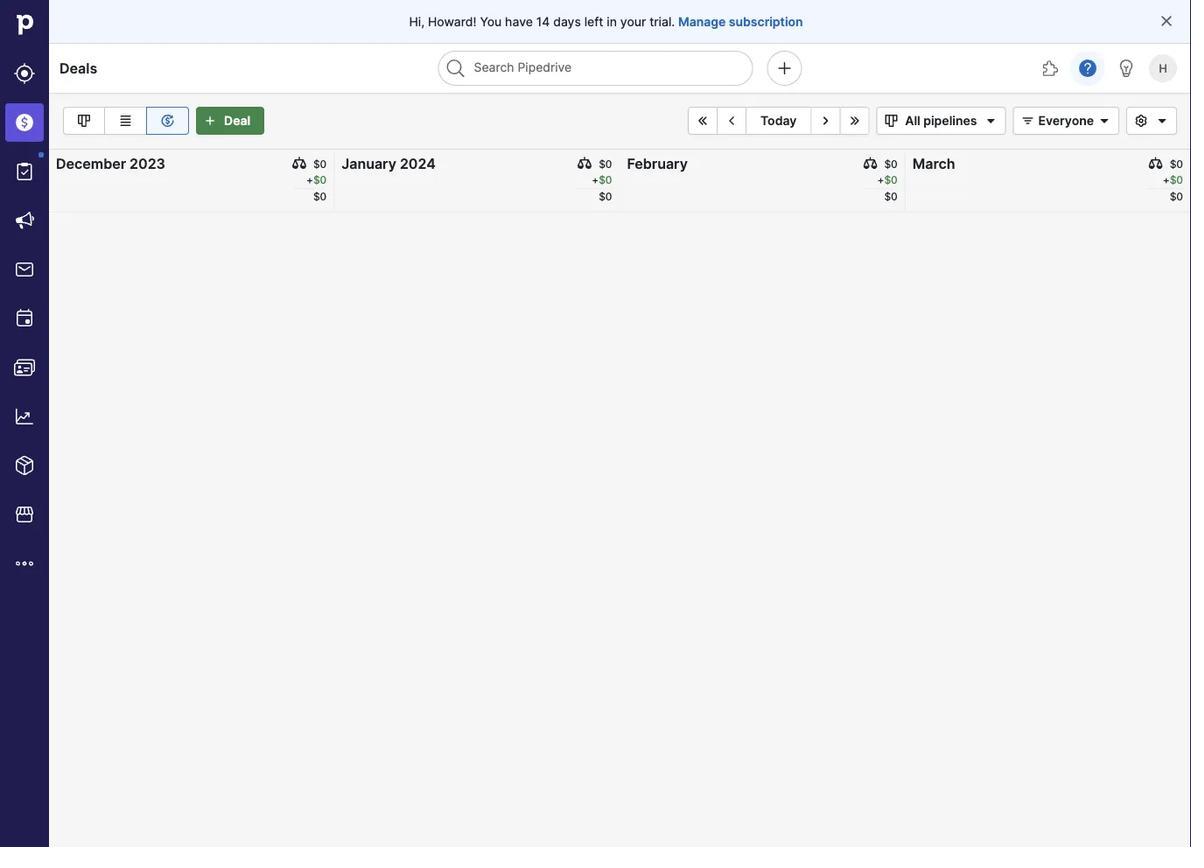 Task type: vqa. For each thing, say whether or not it's contained in the screenshot.
'MEETING'
no



Task type: describe. For each thing, give the bounding box(es) containing it.
14
[[536, 14, 550, 29]]

december 2023
[[56, 155, 165, 172]]

everyone button
[[1013, 107, 1119, 135]]

color primary image inside everyone button
[[1017, 114, 1038, 128]]

january 2024
[[342, 155, 436, 172]]

howard!
[[428, 14, 477, 29]]

deal
[[224, 113, 250, 128]]

subscription
[[729, 14, 803, 29]]

all pipelines
[[905, 113, 977, 128]]

december
[[56, 155, 126, 172]]

+ $0 $0 for january 2024
[[592, 174, 612, 203]]

all pipelines button
[[876, 107, 1006, 135]]

trial.
[[649, 14, 675, 29]]

jump back 4 months image
[[692, 114, 713, 128]]

+ for march
[[1163, 174, 1170, 186]]

february
[[627, 155, 688, 172]]

deal button
[[196, 107, 264, 135]]

+ for december 2023
[[306, 174, 313, 186]]

today
[[760, 113, 797, 128]]

contacts image
[[14, 357, 35, 378]]

+ $0 $0 for march
[[1163, 174, 1183, 203]]

hi,
[[409, 14, 424, 29]]

insights image
[[14, 406, 35, 427]]

pipeline image
[[74, 110, 95, 131]]

days
[[553, 14, 581, 29]]

left
[[584, 14, 603, 29]]

march
[[913, 155, 955, 172]]

+ $0 $0 for february
[[877, 174, 898, 203]]

your
[[620, 14, 646, 29]]

deals
[[60, 60, 97, 77]]

+ for january 2024
[[592, 174, 599, 186]]

all
[[905, 113, 920, 128]]

manage
[[678, 14, 726, 29]]

products image
[[14, 455, 35, 476]]

manage subscription link
[[678, 13, 803, 30]]

in
[[607, 14, 617, 29]]

you
[[480, 14, 502, 29]]



Task type: locate. For each thing, give the bounding box(es) containing it.
+
[[306, 174, 313, 186], [592, 174, 599, 186], [877, 174, 884, 186], [1163, 174, 1170, 186]]

1 vertical spatial color primary image
[[1149, 157, 1163, 171]]

3 + $0 $0 from the left
[[877, 174, 898, 203]]

1 + from the left
[[306, 174, 313, 186]]

activities image
[[14, 308, 35, 329]]

jump forward 4 months image
[[844, 114, 865, 128]]

leads image
[[14, 63, 35, 84]]

hi, howard! you have 14 days left in your  trial. manage subscription
[[409, 14, 803, 29]]

forecast image
[[157, 110, 178, 131]]

0 horizontal spatial color primary image
[[1094, 114, 1115, 128]]

list image
[[115, 110, 136, 131]]

4 + $0 $0 from the left
[[1163, 174, 1183, 203]]

$0
[[313, 158, 327, 171], [599, 158, 612, 171], [884, 158, 898, 171], [1170, 158, 1183, 171], [313, 174, 327, 186], [599, 174, 612, 186], [884, 174, 898, 186], [1170, 174, 1183, 186], [313, 190, 327, 203], [599, 190, 612, 203], [884, 190, 898, 203], [1170, 190, 1183, 203]]

h
[[1159, 61, 1167, 75]]

more image
[[14, 553, 35, 574]]

quick help image
[[1077, 58, 1098, 79]]

2024
[[400, 155, 436, 172]]

2023
[[130, 155, 165, 172]]

Search Pipedrive field
[[438, 51, 753, 86]]

color primary image
[[1094, 114, 1115, 128], [1149, 157, 1163, 171]]

menu
[[0, 0, 49, 847]]

+ $0 $0 for december 2023
[[306, 174, 327, 203]]

color primary inverted image
[[200, 114, 221, 128]]

sales inbox image
[[14, 259, 35, 280]]

quick add image
[[774, 58, 795, 79]]

h button
[[1146, 51, 1181, 86]]

color undefined image
[[14, 161, 35, 182]]

+ for february
[[877, 174, 884, 186]]

home image
[[11, 11, 38, 38]]

sales assistant image
[[1116, 58, 1137, 79]]

2 + from the left
[[592, 174, 599, 186]]

next month image
[[815, 114, 836, 128]]

have
[[505, 14, 533, 29]]

color primary image inside everyone button
[[1094, 114, 1115, 128]]

campaigns image
[[14, 210, 35, 231]]

2 + $0 $0 from the left
[[592, 174, 612, 203]]

3 + from the left
[[877, 174, 884, 186]]

marketplace image
[[14, 504, 35, 525]]

menu item
[[0, 98, 49, 147]]

1 horizontal spatial color primary image
[[1149, 157, 1163, 171]]

everyone
[[1038, 113, 1094, 128]]

1 + $0 $0 from the left
[[306, 174, 327, 203]]

today button
[[746, 107, 811, 135]]

january
[[342, 155, 396, 172]]

0 vertical spatial color primary image
[[1094, 114, 1115, 128]]

color primary image
[[1160, 14, 1174, 28], [881, 114, 902, 128], [981, 114, 1002, 128], [1017, 114, 1038, 128], [1131, 114, 1152, 128], [1152, 114, 1173, 128], [292, 157, 306, 171], [578, 157, 592, 171], [863, 157, 877, 171]]

previous month image
[[721, 114, 742, 128]]

+ $0 $0
[[306, 174, 327, 203], [592, 174, 612, 203], [877, 174, 898, 203], [1163, 174, 1183, 203]]

4 + from the left
[[1163, 174, 1170, 186]]

pipelines
[[923, 113, 977, 128]]

deals image
[[14, 112, 35, 133]]



